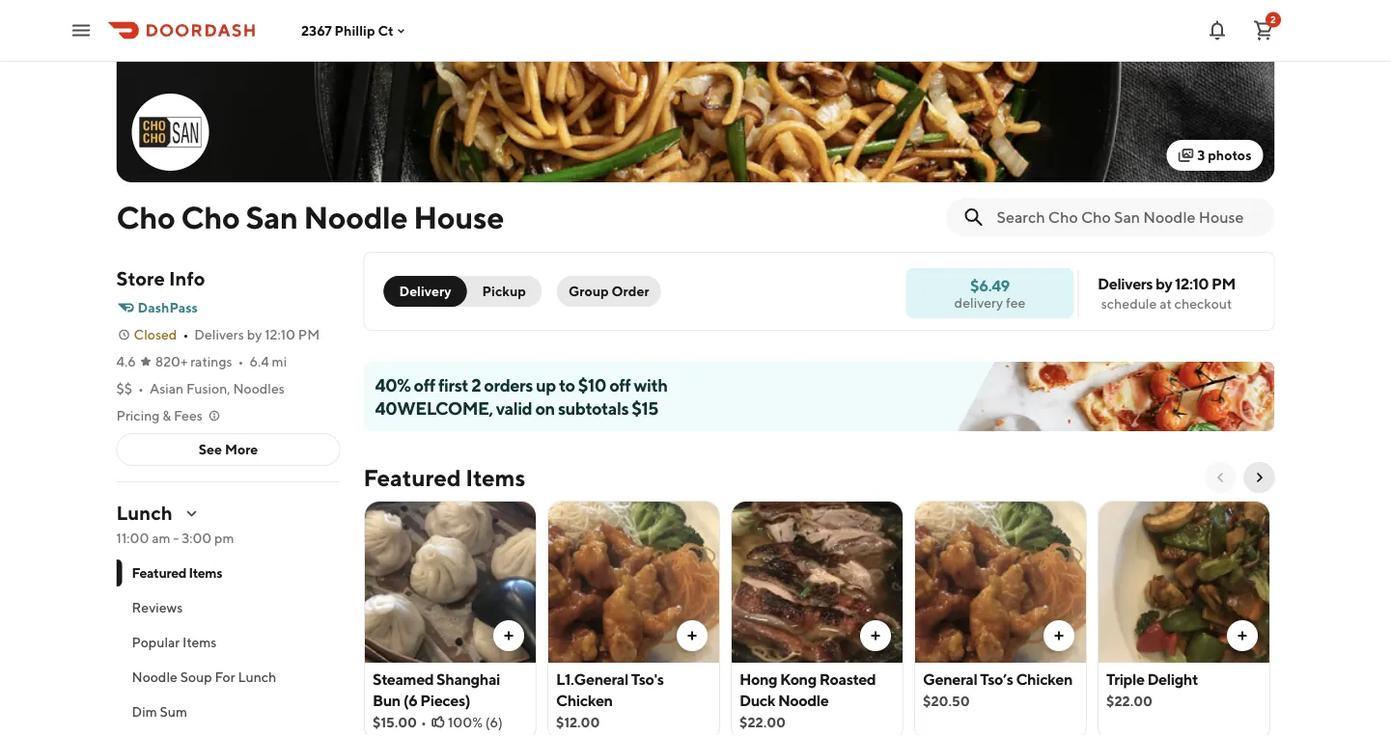 Task type: describe. For each thing, give the bounding box(es) containing it.
triple delight $22.00
[[1106, 671, 1198, 710]]

to
[[559, 375, 575, 395]]

1 vertical spatial items
[[189, 565, 222, 581]]

3 photos
[[1197, 147, 1252, 163]]

kong
[[780, 671, 816, 689]]

house
[[414, 199, 504, 235]]

info
[[169, 267, 205, 290]]

3 photos button
[[1167, 140, 1263, 171]]

$$
[[116, 381, 132, 397]]

2 button
[[1244, 11, 1283, 50]]

&
[[162, 408, 171, 424]]

$22.00 inside triple delight $22.00
[[1106, 694, 1152, 710]]

dashpass
[[138, 300, 198, 316]]

noodle inside 'hong kong roasted duck noodle $22.00'
[[778, 692, 828, 710]]

add item to cart image for steamed shanghai bun (6 pieces)
[[501, 629, 516, 644]]

100% (6)
[[447, 715, 502, 731]]

2367 phillip ct
[[301, 22, 394, 38]]

0 horizontal spatial featured
[[132, 565, 186, 581]]

pricing & fees button
[[116, 406, 222, 426]]

see more button
[[117, 434, 339, 465]]

l1.general
[[556, 671, 628, 689]]

1 vertical spatial featured items
[[132, 565, 222, 581]]

order
[[612, 283, 649, 299]]

group
[[569, 283, 609, 299]]

ratings
[[190, 354, 232, 370]]

$20.50
[[923, 694, 969, 710]]

pickup
[[482, 283, 526, 299]]

$6.49 delivery fee
[[954, 276, 1026, 310]]

by inside delivers by 12:10 pm schedule at checkout
[[1156, 275, 1172, 293]]

2367 phillip ct button
[[301, 22, 409, 38]]

• left 6.4
[[238, 354, 244, 370]]

general tso's chicken image
[[915, 501, 1086, 663]]

0 horizontal spatial by
[[247, 327, 262, 343]]

featured items heading
[[363, 462, 525, 493]]

delivery
[[399, 283, 451, 299]]

$15
[[632, 398, 658, 419]]

• right closed
[[183, 327, 189, 343]]

chicken for l1.general  tso's chicken
[[556, 692, 612, 710]]

• right $15.00
[[421, 715, 426, 731]]

tso's
[[980, 671, 1013, 689]]

delight
[[1147, 671, 1198, 689]]

reviews button
[[116, 591, 340, 626]]

save button
[[1179, 0, 1259, 30]]

phillip
[[335, 22, 375, 38]]

am
[[152, 531, 170, 546]]

• delivers by 12:10 pm
[[183, 327, 320, 343]]

1 vertical spatial 12:10
[[265, 327, 295, 343]]

popular items button
[[116, 626, 340, 660]]

see
[[199, 442, 222, 458]]

40welcome,
[[375, 398, 493, 419]]

san
[[246, 199, 298, 235]]

pieces)
[[420, 692, 470, 710]]

popular
[[132, 635, 180, 651]]

add item to cart image for hong kong roasted duck noodle
[[867, 629, 883, 644]]

hong
[[739, 671, 777, 689]]

chicken for general tso's chicken
[[1016, 671, 1072, 689]]

(6)
[[485, 715, 502, 731]]

add item to cart image for general tso's chicken
[[1051, 629, 1066, 644]]

notification bell image
[[1206, 19, 1229, 42]]

11:00 am - 3:00 pm
[[116, 531, 234, 546]]

6.4
[[250, 354, 269, 370]]

3:00
[[182, 531, 212, 546]]

reviews
[[132, 600, 183, 616]]

add item to cart image for triple delight
[[1234, 629, 1250, 644]]

2 inside 2 button
[[1271, 14, 1276, 25]]

tso's
[[631, 671, 663, 689]]

100%
[[447, 715, 482, 731]]

see more
[[199, 442, 258, 458]]

featured inside heading
[[363, 464, 461, 491]]

steamed shanghai bun (6 pieces) image
[[364, 501, 535, 663]]

$15.00
[[372, 715, 417, 731]]

previous button of carousel image
[[1213, 470, 1229, 486]]

general tso's chicken $20.50
[[923, 671, 1072, 710]]

lunch inside 'button'
[[238, 670, 276, 685]]

at
[[1160, 296, 1172, 312]]

$12.00
[[556, 715, 600, 731]]

next button of carousel image
[[1252, 470, 1267, 486]]

group order button
[[557, 276, 661, 307]]

general
[[923, 671, 977, 689]]

popular items
[[132, 635, 217, 651]]

dim sum button
[[116, 695, 340, 730]]

for
[[215, 670, 235, 685]]

soup
[[180, 670, 212, 685]]

fees
[[174, 408, 203, 424]]

roasted
[[819, 671, 876, 689]]

noodle inside 'button'
[[132, 670, 178, 685]]

2 inside 40% off first 2 orders up to $10 off with 40welcome, valid on subtotals $15
[[471, 375, 481, 395]]

valid
[[496, 398, 532, 419]]

12:10 inside delivers by 12:10 pm schedule at checkout
[[1175, 275, 1209, 293]]

2 off from the left
[[609, 375, 631, 395]]

items inside button
[[183, 635, 217, 651]]

3
[[1197, 147, 1205, 163]]



Task type: locate. For each thing, give the bounding box(es) containing it.
0 horizontal spatial add item to cart image
[[501, 629, 516, 644]]

$22.00
[[1106, 694, 1152, 710], [739, 715, 785, 731]]

featured items
[[363, 464, 525, 491], [132, 565, 222, 581]]

chicken down l1.general
[[556, 692, 612, 710]]

0 vertical spatial chicken
[[1016, 671, 1072, 689]]

11:00
[[116, 531, 149, 546]]

40%
[[375, 375, 411, 395]]

0 vertical spatial delivers
[[1098, 275, 1153, 293]]

0 horizontal spatial cho
[[116, 199, 175, 235]]

fusion,
[[186, 381, 230, 397]]

delivers up ratings
[[194, 327, 244, 343]]

0 vertical spatial noodle
[[304, 199, 408, 235]]

add item to cart image
[[684, 629, 699, 644], [867, 629, 883, 644]]

1 vertical spatial pm
[[298, 327, 320, 343]]

noodle right san
[[304, 199, 408, 235]]

0 horizontal spatial pm
[[298, 327, 320, 343]]

2 horizontal spatial add item to cart image
[[1234, 629, 1250, 644]]

1 horizontal spatial $22.00
[[1106, 694, 1152, 710]]

pricing & fees
[[116, 408, 203, 424]]

delivers inside delivers by 12:10 pm schedule at checkout
[[1098, 275, 1153, 293]]

noodles
[[233, 381, 285, 397]]

1 horizontal spatial add item to cart image
[[1051, 629, 1066, 644]]

shanghai
[[436, 671, 500, 689]]

subtotals
[[558, 398, 629, 419]]

2
[[1271, 14, 1276, 25], [471, 375, 481, 395]]

1 horizontal spatial 2
[[1271, 14, 1276, 25]]

chicken inside general tso's chicken $20.50
[[1016, 671, 1072, 689]]

2 add item to cart image from the left
[[1051, 629, 1066, 644]]

sum
[[160, 704, 187, 720]]

items
[[466, 464, 525, 491], [189, 565, 222, 581], [183, 635, 217, 651]]

2 cho from the left
[[181, 199, 240, 235]]

1 horizontal spatial chicken
[[1016, 671, 1072, 689]]

1 vertical spatial chicken
[[556, 692, 612, 710]]

order methods option group
[[384, 276, 542, 307]]

1 cho from the left
[[116, 199, 175, 235]]

0 vertical spatial items
[[466, 464, 525, 491]]

store info
[[116, 267, 205, 290]]

more
[[225, 442, 258, 458]]

pricing
[[116, 408, 160, 424]]

chicken right tso's
[[1016, 671, 1072, 689]]

0 vertical spatial by
[[1156, 275, 1172, 293]]

schedule
[[1101, 296, 1157, 312]]

on
[[535, 398, 555, 419]]

Pickup radio
[[455, 276, 542, 307]]

delivers by 12:10 pm schedule at checkout
[[1098, 275, 1236, 312]]

0 horizontal spatial featured items
[[132, 565, 222, 581]]

noodle
[[304, 199, 408, 235], [132, 670, 178, 685], [778, 692, 828, 710]]

off
[[414, 375, 435, 395], [609, 375, 631, 395]]

1 horizontal spatial delivers
[[1098, 275, 1153, 293]]

$22.00 down triple
[[1106, 694, 1152, 710]]

$6.49
[[970, 276, 1010, 294]]

1 vertical spatial $22.00
[[739, 715, 785, 731]]

triple
[[1106, 671, 1144, 689]]

orders
[[484, 375, 533, 395]]

0 horizontal spatial delivers
[[194, 327, 244, 343]]

2 vertical spatial noodle
[[778, 692, 828, 710]]

12:10 up mi
[[265, 327, 295, 343]]

noodle soup for lunch button
[[116, 660, 340, 695]]

first
[[438, 375, 468, 395]]

with
[[634, 375, 668, 395]]

menus image
[[184, 506, 200, 521]]

chicken inside l1.general  tso's chicken $12.00
[[556, 692, 612, 710]]

items down valid at the left bottom of page
[[466, 464, 525, 491]]

1 horizontal spatial featured items
[[363, 464, 525, 491]]

0 vertical spatial featured items
[[363, 464, 525, 491]]

hong kong roasted duck noodle image
[[731, 501, 902, 663]]

0 vertical spatial 12:10
[[1175, 275, 1209, 293]]

6.4 mi
[[250, 354, 287, 370]]

1 vertical spatial by
[[247, 327, 262, 343]]

1 vertical spatial featured
[[132, 565, 186, 581]]

1 vertical spatial lunch
[[238, 670, 276, 685]]

1 add item to cart image from the left
[[684, 629, 699, 644]]

3 add item to cart image from the left
[[1234, 629, 1250, 644]]

$10
[[578, 375, 606, 395]]

hong kong roasted duck noodle $22.00
[[739, 671, 876, 731]]

$22.00 inside 'hong kong roasted duck noodle $22.00'
[[739, 715, 785, 731]]

-
[[173, 531, 179, 546]]

0 horizontal spatial $22.00
[[739, 715, 785, 731]]

add item to cart image
[[501, 629, 516, 644], [1051, 629, 1066, 644], [1234, 629, 1250, 644]]

off up 40welcome,
[[414, 375, 435, 395]]

1 horizontal spatial by
[[1156, 275, 1172, 293]]

1 horizontal spatial noodle
[[304, 199, 408, 235]]

0 horizontal spatial 2
[[471, 375, 481, 395]]

2 vertical spatial items
[[183, 635, 217, 651]]

40% off first 2 orders up to $10 off with 40welcome, valid on subtotals $15
[[375, 375, 668, 419]]

asian
[[150, 381, 184, 397]]

noodle down the kong
[[778, 692, 828, 710]]

by up 6.4
[[247, 327, 262, 343]]

cho cho san noodle house
[[116, 199, 504, 235]]

pm
[[214, 531, 234, 546]]

duck
[[739, 692, 775, 710]]

12:10
[[1175, 275, 1209, 293], [265, 327, 295, 343]]

items down 3:00
[[189, 565, 222, 581]]

1 vertical spatial delivers
[[194, 327, 244, 343]]

l1.general  tso's chicken image
[[548, 501, 719, 663]]

•
[[183, 327, 189, 343], [238, 354, 244, 370], [138, 381, 144, 397], [421, 715, 426, 731]]

lunch up '11:00'
[[116, 502, 173, 525]]

1 horizontal spatial lunch
[[238, 670, 276, 685]]

Item Search search field
[[997, 207, 1259, 228]]

items inside heading
[[466, 464, 525, 491]]

lunch
[[116, 502, 173, 525], [238, 670, 276, 685]]

store
[[116, 267, 165, 290]]

0 vertical spatial lunch
[[116, 502, 173, 525]]

delivers
[[1098, 275, 1153, 293], [194, 327, 244, 343]]

ct
[[378, 22, 394, 38]]

1 horizontal spatial cho
[[181, 199, 240, 235]]

0 vertical spatial pm
[[1212, 275, 1236, 293]]

0 horizontal spatial add item to cart image
[[684, 629, 699, 644]]

2 right first at the bottom left of page
[[471, 375, 481, 395]]

featured items down -
[[132, 565, 222, 581]]

add item to cart image for l1.general  tso's chicken
[[684, 629, 699, 644]]

mi
[[272, 354, 287, 370]]

2 items, open order cart image
[[1252, 19, 1275, 42]]

triple delight image
[[1098, 501, 1269, 663]]

delivery
[[954, 294, 1003, 310]]

featured
[[363, 464, 461, 491], [132, 565, 186, 581]]

1 vertical spatial noodle
[[132, 670, 178, 685]]

featured items down 40welcome,
[[363, 464, 525, 491]]

1 horizontal spatial featured
[[363, 464, 461, 491]]

2 add item to cart image from the left
[[867, 629, 883, 644]]

save
[[1218, 6, 1248, 22]]

$22.00 down the duck at bottom
[[739, 715, 785, 731]]

1 horizontal spatial 12:10
[[1175, 275, 1209, 293]]

2 right save
[[1271, 14, 1276, 25]]

2367
[[301, 22, 332, 38]]

off right the $10
[[609, 375, 631, 395]]

cho left san
[[181, 199, 240, 235]]

featured down 40welcome,
[[363, 464, 461, 491]]

4.6
[[116, 354, 136, 370]]

• right $$
[[138, 381, 144, 397]]

closed
[[134, 327, 177, 343]]

steamed shanghai bun (6 pieces)
[[372, 671, 500, 710]]

dim
[[132, 704, 157, 720]]

noodle down "popular"
[[132, 670, 178, 685]]

Delivery radio
[[384, 276, 467, 307]]

chicken
[[1016, 671, 1072, 689], [556, 692, 612, 710]]

open menu image
[[70, 19, 93, 42]]

1 horizontal spatial pm
[[1212, 275, 1236, 293]]

cho up store
[[116, 199, 175, 235]]

0 horizontal spatial off
[[414, 375, 435, 395]]

fee
[[1006, 294, 1026, 310]]

checkout
[[1175, 296, 1232, 312]]

steamed
[[372, 671, 433, 689]]

by up at
[[1156, 275, 1172, 293]]

pm inside delivers by 12:10 pm schedule at checkout
[[1212, 275, 1236, 293]]

820+
[[155, 354, 188, 370]]

0 vertical spatial featured
[[363, 464, 461, 491]]

delivers up schedule
[[1098, 275, 1153, 293]]

featured up reviews
[[132, 565, 186, 581]]

0 horizontal spatial 12:10
[[265, 327, 295, 343]]

2 horizontal spatial noodle
[[778, 692, 828, 710]]

pm
[[1212, 275, 1236, 293], [298, 327, 320, 343]]

0 vertical spatial $22.00
[[1106, 694, 1152, 710]]

dim sum
[[132, 704, 187, 720]]

0 vertical spatial 2
[[1271, 14, 1276, 25]]

up
[[536, 375, 556, 395]]

12:10 up checkout
[[1175, 275, 1209, 293]]

1 add item to cart image from the left
[[501, 629, 516, 644]]

cho
[[116, 199, 175, 235], [181, 199, 240, 235]]

lunch right the for
[[238, 670, 276, 685]]

1 horizontal spatial add item to cart image
[[867, 629, 883, 644]]

0 horizontal spatial lunch
[[116, 502, 173, 525]]

$$ • asian fusion, noodles
[[116, 381, 285, 397]]

photos
[[1208, 147, 1252, 163]]

820+ ratings •
[[155, 354, 244, 370]]

0 horizontal spatial chicken
[[556, 692, 612, 710]]

cho cho san noodle house image
[[116, 0, 1275, 182], [134, 96, 207, 169]]

items up soup
[[183, 635, 217, 651]]

1 vertical spatial 2
[[471, 375, 481, 395]]

group order
[[569, 283, 649, 299]]

0 horizontal spatial noodle
[[132, 670, 178, 685]]

bun
[[372, 692, 400, 710]]

1 off from the left
[[414, 375, 435, 395]]

(6
[[403, 692, 417, 710]]

l1.general  tso's chicken $12.00
[[556, 671, 663, 731]]

1 horizontal spatial off
[[609, 375, 631, 395]]



Task type: vqa. For each thing, say whether or not it's contained in the screenshot.


